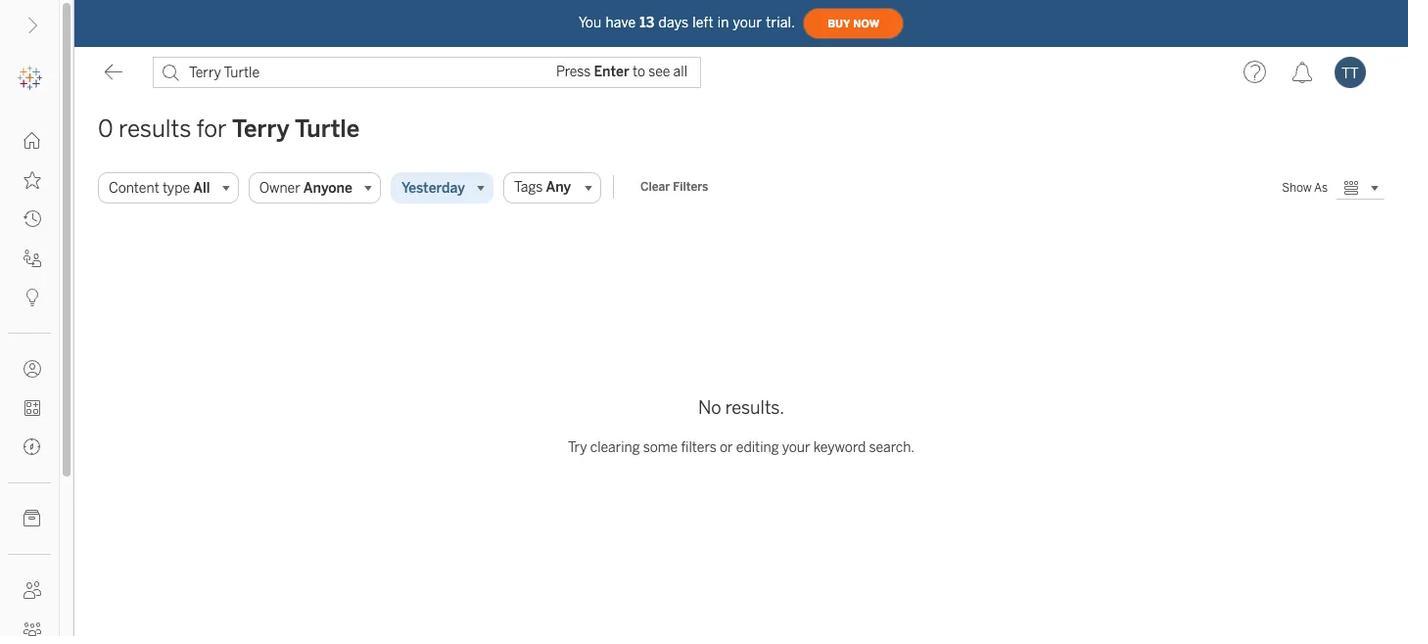 Task type: vqa. For each thing, say whether or not it's contained in the screenshot.
order date
no



Task type: locate. For each thing, give the bounding box(es) containing it.
collections image
[[24, 400, 41, 417]]

yesterday
[[402, 180, 465, 196]]

filter bar region
[[98, 172, 1275, 204]]

try
[[568, 440, 587, 457]]

search.
[[869, 440, 915, 457]]

editing
[[736, 440, 779, 457]]

favorites image
[[24, 171, 41, 189]]

keyword
[[814, 440, 866, 457]]

users image
[[24, 582, 41, 600]]

for
[[197, 115, 227, 143]]

explore image
[[24, 439, 41, 457]]

1 vertical spatial your
[[783, 440, 811, 457]]

try clearing some filters or editing your keyword search.
[[568, 440, 915, 457]]

your right editing
[[783, 440, 811, 457]]

in
[[718, 14, 729, 31]]

1 horizontal spatial your
[[783, 440, 811, 457]]

clear filters button
[[632, 175, 717, 199]]

groups image
[[24, 621, 41, 637]]

Search for views, metrics, workbooks, and more text field
[[153, 57, 701, 88]]

your right in
[[733, 14, 762, 31]]

have
[[606, 14, 636, 31]]

now
[[853, 17, 880, 30]]

no results. status
[[568, 396, 915, 474]]

some
[[643, 440, 678, 457]]

as
[[1315, 181, 1328, 195]]

your for editing
[[783, 440, 811, 457]]

buy now
[[828, 17, 880, 30]]

anyone
[[304, 180, 353, 196]]

13
[[640, 14, 655, 31]]

you
[[579, 14, 602, 31]]

external assets image
[[24, 510, 41, 528]]

recommendations image
[[24, 289, 41, 307]]

main region
[[74, 98, 1409, 637]]

buy now button
[[803, 8, 904, 39]]

no results.
[[698, 398, 785, 419]]

your inside the no results. status
[[783, 440, 811, 457]]

type
[[163, 180, 190, 196]]

recents image
[[24, 211, 41, 228]]

buy
[[828, 17, 851, 30]]

any
[[546, 179, 571, 196]]

0 vertical spatial your
[[733, 14, 762, 31]]

0 horizontal spatial your
[[733, 14, 762, 31]]

tags any
[[514, 179, 571, 196]]

all
[[193, 180, 210, 196]]

your
[[733, 14, 762, 31], [783, 440, 811, 457]]

clearing
[[590, 440, 640, 457]]



Task type: describe. For each thing, give the bounding box(es) containing it.
main navigation. press the up and down arrow keys to access links. element
[[0, 121, 59, 637]]

show as
[[1282, 181, 1328, 195]]

show
[[1282, 181, 1312, 195]]

yesterday button
[[391, 172, 494, 204]]

terry
[[232, 115, 290, 143]]

owner anyone
[[259, 180, 353, 196]]

filters
[[681, 440, 717, 457]]

days
[[659, 14, 689, 31]]

content
[[109, 180, 159, 196]]

owner
[[259, 180, 300, 196]]

turtle
[[295, 115, 360, 143]]

results.
[[726, 398, 785, 419]]

navigation panel element
[[0, 59, 59, 637]]

home image
[[24, 132, 41, 150]]

left
[[693, 14, 714, 31]]

0
[[98, 115, 113, 143]]

0 results for terry turtle
[[98, 115, 360, 143]]

no
[[698, 398, 722, 419]]

filters
[[673, 180, 709, 194]]

clear filters
[[641, 180, 709, 194]]

you have 13 days left in your trial.
[[579, 14, 796, 31]]

clear
[[641, 180, 670, 194]]

your for in
[[733, 14, 762, 31]]

trial.
[[766, 14, 796, 31]]

tags
[[514, 179, 543, 196]]

results
[[119, 115, 191, 143]]

shared with me image
[[24, 250, 41, 267]]

or
[[720, 440, 733, 457]]

personal space image
[[24, 361, 41, 378]]

content type all
[[109, 180, 210, 196]]



